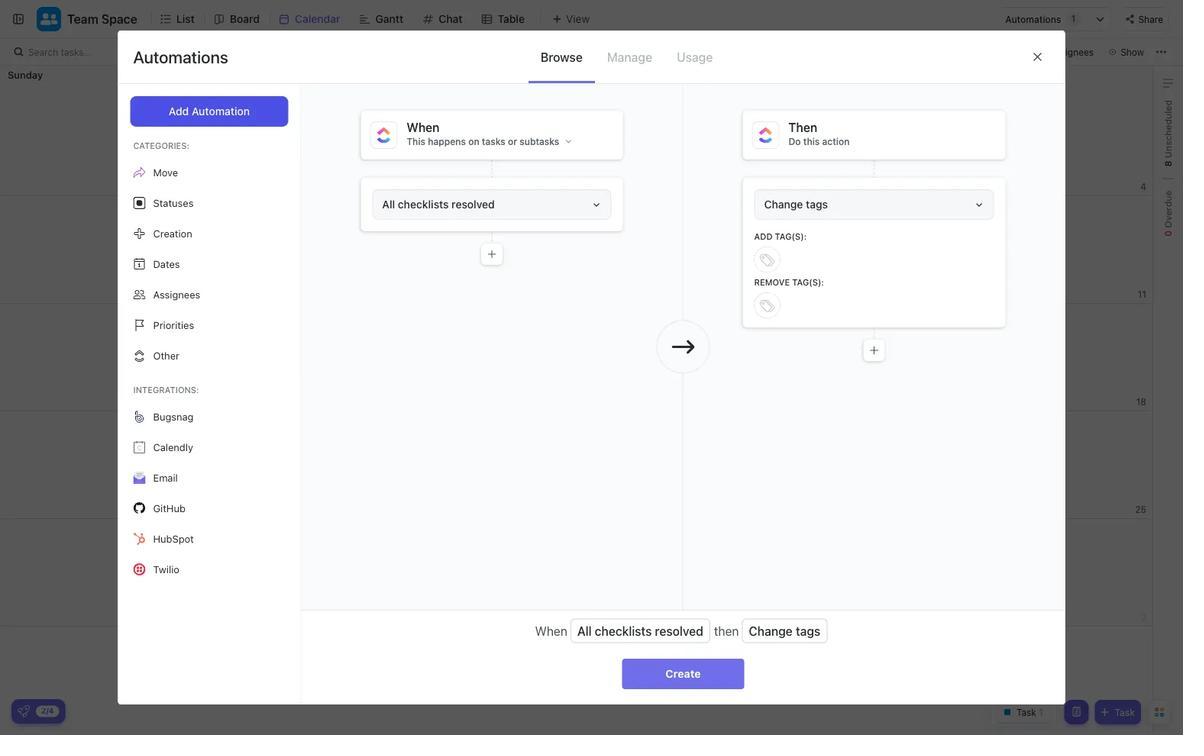 Task type: locate. For each thing, give the bounding box(es) containing it.
clickup image
[[377, 127, 391, 143], [759, 127, 773, 143]]

task
[[1115, 708, 1136, 718]]

0 horizontal spatial clickup image
[[377, 127, 391, 143]]

1 vertical spatial checklists
[[595, 624, 652, 639]]

add automation
[[169, 105, 250, 118]]

remove tag(s):
[[755, 278, 824, 288]]

today
[[197, 47, 223, 57]]

monday
[[172, 69, 210, 80]]

automations
[[1006, 14, 1062, 24], [133, 47, 228, 67]]

then
[[789, 120, 818, 135]]

tasks
[[707, 98, 731, 109]]

3 row from the top
[[0, 304, 1154, 412]]

change right then
[[749, 624, 793, 639]]

0 vertical spatial change
[[765, 198, 803, 211]]

0 horizontal spatial add
[[169, 105, 189, 118]]

unscheduled
[[1163, 100, 1174, 161]]

all
[[382, 198, 395, 211], [578, 624, 592, 639]]

1 horizontal spatial resolved
[[655, 624, 704, 639]]

when
[[407, 120, 440, 135], [535, 624, 568, 639]]

1 vertical spatial tag(s):
[[793, 278, 824, 288]]

cell
[[329, 304, 495, 411], [329, 412, 495, 519], [494, 412, 659, 519], [823, 412, 989, 519]]

tag(s):
[[775, 232, 807, 242], [793, 278, 824, 288]]

change tags
[[765, 198, 828, 211], [749, 624, 821, 639]]

change up 'add tag(s):'
[[765, 198, 803, 211]]

github
[[153, 503, 186, 515]]

0 vertical spatial resolved
[[452, 198, 495, 211]]

hubspot
[[153, 534, 194, 545]]

clickup image left do
[[759, 127, 773, 143]]

5 row from the top
[[0, 520, 1154, 627]]

clickup image left this in the left top of the page
[[377, 127, 391, 143]]

automations left '1'
[[1006, 14, 1062, 24]]

grid
[[0, 66, 1154, 736]]

1 vertical spatial assignees
[[153, 289, 200, 301]]

statuses
[[153, 198, 194, 209]]

board
[[230, 13, 260, 25]]

1 horizontal spatial all
[[578, 624, 592, 639]]

1 horizontal spatial when
[[535, 624, 568, 639]]

4
[[1141, 181, 1147, 192]]

this
[[407, 136, 426, 147]]

0 vertical spatial all checklists resolved
[[382, 198, 495, 211]]

add
[[169, 105, 189, 118], [755, 232, 773, 242]]

0 vertical spatial assignees
[[1050, 47, 1094, 57]]

calendly image
[[133, 442, 146, 454]]

team space
[[67, 12, 137, 26]]

onboarding checklist button element
[[18, 706, 30, 718]]

tag(s): for remove tag(s):
[[793, 278, 824, 288]]

tags down 2
[[806, 198, 828, 211]]

4 row from the top
[[0, 412, 1154, 520]]

0 vertical spatial change tags
[[765, 198, 828, 211]]

share
[[1139, 14, 1164, 25]]

tasks...
[[61, 47, 92, 57]]

add for add automation
[[169, 105, 189, 118]]

0 horizontal spatial all
[[382, 198, 395, 211]]

creation
[[153, 228, 192, 240]]

add up categories:
[[169, 105, 189, 118]]

all checklists resolved
[[382, 198, 495, 211], [578, 624, 704, 639]]

chat link
[[439, 0, 469, 38]]

0 vertical spatial automations
[[1006, 14, 1062, 24]]

this happens on tasks or subtasks
[[407, 136, 560, 147]]

assignees
[[1050, 47, 1094, 57], [153, 289, 200, 301]]

0 vertical spatial all
[[382, 198, 395, 211]]

share button
[[1120, 7, 1170, 31]]

remove
[[755, 278, 790, 288]]

resolved
[[452, 198, 495, 211], [655, 624, 704, 639]]

move
[[153, 167, 178, 178]]

1 vertical spatial all
[[578, 624, 592, 639]]

resolved down on
[[452, 198, 495, 211]]

add inside button
[[169, 105, 189, 118]]

1 vertical spatial tags
[[796, 624, 821, 639]]

1 horizontal spatial automations
[[1006, 14, 1062, 24]]

action
[[823, 136, 850, 147]]

add up remove
[[755, 232, 773, 242]]

1 vertical spatial resolved
[[655, 624, 704, 639]]

team space button
[[61, 2, 137, 36]]

1 vertical spatial change tags
[[749, 624, 821, 639]]

today button
[[194, 44, 226, 60]]

grid containing sunday
[[0, 66, 1154, 736]]

tag(s): right remove
[[793, 278, 824, 288]]

or
[[508, 136, 517, 147]]

1 row from the top
[[0, 66, 1154, 196]]

onboarding checklist button image
[[18, 706, 30, 718]]

checklists inside dropdown button
[[398, 198, 449, 211]]

change
[[765, 198, 803, 211], [749, 624, 793, 639]]

row
[[0, 66, 1154, 196], [0, 196, 1154, 304], [0, 304, 1154, 412], [0, 412, 1154, 520], [0, 520, 1154, 627]]

chat
[[439, 13, 463, 25]]

subtasks
[[520, 136, 560, 147]]

change tags inside dropdown button
[[765, 198, 828, 211]]

space
[[101, 12, 137, 26]]

1 vertical spatial all checklists resolved
[[578, 624, 704, 639]]

checklists
[[398, 198, 449, 211], [595, 624, 652, 639]]

change tags button
[[755, 190, 995, 220]]

0 vertical spatial when
[[407, 120, 440, 135]]

change tags down 2
[[765, 198, 828, 211]]

0 vertical spatial tag(s):
[[775, 232, 807, 242]]

all checklists resolved down happens
[[382, 198, 495, 211]]

tags down 30
[[796, 624, 821, 639]]

assignees inside assignees button
[[1050, 47, 1094, 57]]

assignees button
[[1030, 43, 1101, 61]]

thursday
[[667, 69, 711, 80]]

1 clickup image from the left
[[377, 127, 391, 143]]

row containing 5
[[0, 196, 1154, 304]]

0 vertical spatial add
[[169, 105, 189, 118]]

19
[[148, 505, 158, 515]]

1 vertical spatial when
[[535, 624, 568, 639]]

1 horizontal spatial checklists
[[595, 624, 652, 639]]

be
[[752, 98, 763, 109]]

0 horizontal spatial automations
[[133, 47, 228, 67]]

resolved up create
[[655, 624, 704, 639]]

0 horizontal spatial resolved
[[452, 198, 495, 211]]

2 clickup image from the left
[[759, 127, 773, 143]]

checklists down this in the left top of the page
[[398, 198, 449, 211]]

assignees up priorities
[[153, 289, 200, 301]]

tag(s): up remove tag(s):
[[775, 232, 807, 242]]

1 horizontal spatial add
[[755, 232, 773, 242]]

all checklists resolved down 29
[[578, 624, 704, 639]]

0 horizontal spatial checklists
[[398, 198, 449, 211]]

can
[[734, 98, 749, 109]]

change tags down 30
[[749, 624, 821, 639]]

1 vertical spatial add
[[755, 232, 773, 242]]

tags
[[806, 198, 828, 211], [796, 624, 821, 639]]

assignees down '1'
[[1050, 47, 1094, 57]]

sunday
[[8, 69, 43, 80]]

checklists down 29
[[595, 624, 652, 639]]

search
[[28, 47, 58, 57]]

1 horizontal spatial assignees
[[1050, 47, 1094, 57]]

2 row from the top
[[0, 196, 1154, 304]]

calendly
[[153, 442, 193, 454]]

automations up the monday
[[133, 47, 228, 67]]

1 horizontal spatial clickup image
[[759, 127, 773, 143]]

leftover tasks can be done today
[[669, 98, 814, 109]]

3
[[976, 181, 982, 192]]

0 horizontal spatial all checklists resolved
[[382, 198, 495, 211]]

0 vertical spatial tags
[[806, 198, 828, 211]]

leftover
[[669, 98, 704, 109]]

0 vertical spatial checklists
[[398, 198, 449, 211]]

change inside dropdown button
[[765, 198, 803, 211]]

1 horizontal spatial all checklists resolved
[[578, 624, 704, 639]]

overdue
[[1163, 191, 1174, 231]]

8
[[1163, 161, 1174, 167]]

Search tasks... text field
[[28, 41, 155, 63]]



Task type: vqa. For each thing, say whether or not it's contained in the screenshot.
the left All checklists resolved
yes



Task type: describe. For each thing, give the bounding box(es) containing it.
manage
[[607, 50, 653, 64]]

gantt
[[376, 13, 404, 25]]

1
[[1072, 13, 1076, 24]]

tasks
[[482, 136, 506, 147]]

1 vertical spatial automations
[[133, 47, 228, 67]]

resolved inside dropdown button
[[452, 198, 495, 211]]

automation
[[192, 105, 250, 118]]

18
[[1137, 397, 1147, 408]]

categories:
[[133, 141, 190, 151]]

add for add tag(s):
[[755, 232, 773, 242]]

priorities
[[153, 320, 194, 331]]

then
[[715, 624, 739, 639]]

other
[[153, 350, 180, 362]]

team
[[67, 12, 98, 26]]

on
[[469, 136, 480, 147]]

0
[[1163, 231, 1174, 237]]

dates
[[153, 259, 180, 270]]

clickup image for then
[[759, 127, 773, 143]]

30
[[806, 612, 817, 623]]

0 horizontal spatial assignees
[[153, 289, 200, 301]]

board link
[[230, 0, 266, 38]]

usage
[[677, 50, 713, 64]]

create
[[666, 668, 701, 681]]

bugsnag
[[153, 412, 194, 423]]

list
[[176, 13, 195, 25]]

calendar
[[295, 13, 340, 25]]

twilio
[[153, 564, 180, 576]]

then do this action
[[789, 120, 850, 147]]

tags inside dropdown button
[[806, 198, 828, 211]]

all checklists resolved inside dropdown button
[[382, 198, 495, 211]]

today
[[789, 98, 814, 109]]

browse
[[541, 50, 583, 64]]

search tasks...
[[28, 47, 92, 57]]

29
[[641, 612, 652, 623]]

row containing leftover tasks can be done today
[[0, 66, 1154, 196]]

all inside dropdown button
[[382, 198, 395, 211]]

table
[[498, 13, 525, 25]]

11
[[1139, 289, 1147, 300]]

1 vertical spatial change
[[749, 624, 793, 639]]

create button
[[622, 659, 745, 690]]

wednesday
[[502, 69, 557, 80]]

5
[[152, 289, 158, 300]]

2/4
[[41, 707, 54, 716]]

list link
[[176, 0, 201, 38]]

row containing 12
[[0, 304, 1154, 412]]

all checklists resolved button
[[372, 190, 612, 220]]

integrations:
[[133, 386, 199, 395]]

email
[[153, 473, 178, 484]]

add tag(s):
[[755, 232, 807, 242]]

row containing 27
[[0, 520, 1154, 627]]

2
[[812, 181, 817, 192]]

row containing 19
[[0, 412, 1154, 520]]

gantt link
[[376, 0, 410, 38]]

table link
[[498, 0, 531, 38]]

calendar link
[[295, 0, 347, 38]]

27
[[312, 612, 323, 623]]

happens
[[428, 136, 466, 147]]

this
[[804, 136, 820, 147]]

12
[[148, 397, 158, 408]]

tag(s): for add tag(s):
[[775, 232, 807, 242]]

25
[[1136, 505, 1147, 515]]

done
[[765, 98, 787, 109]]

0 horizontal spatial when
[[407, 120, 440, 135]]

do
[[789, 136, 801, 147]]

28
[[476, 612, 488, 623]]

clickup image for when
[[377, 127, 391, 143]]

add automation button
[[130, 96, 288, 127]]



